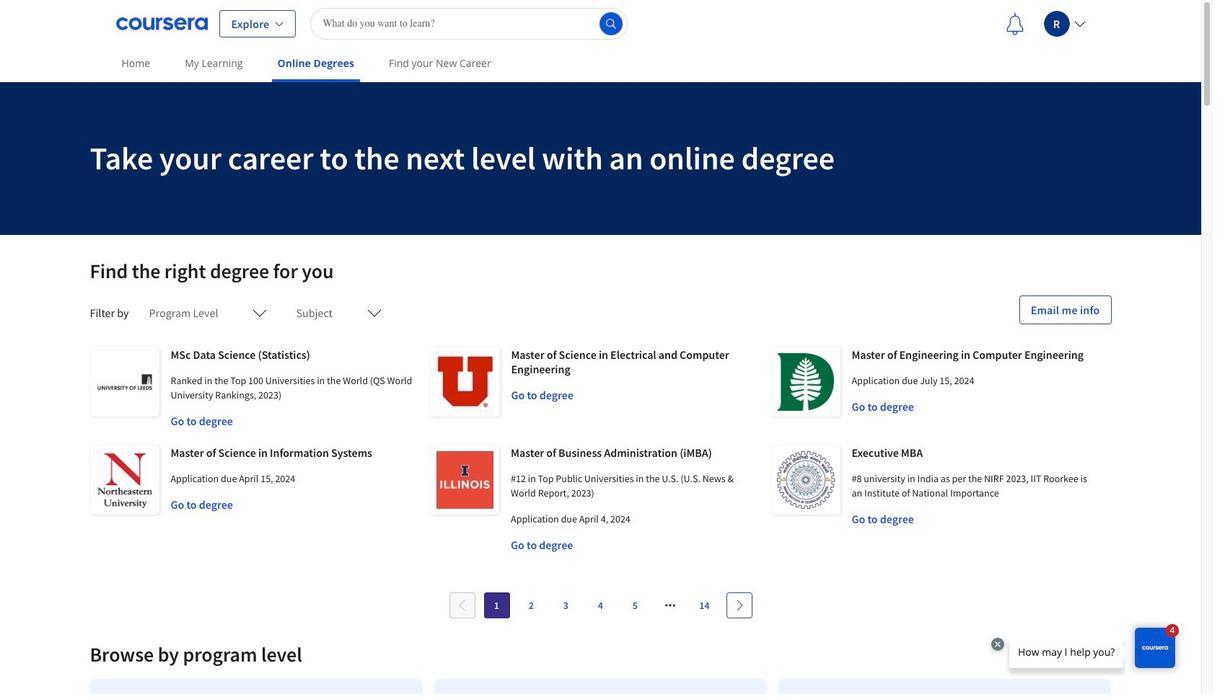 Task type: vqa. For each thing, say whether or not it's contained in the screenshot.
with to the middle
no



Task type: describe. For each thing, give the bounding box(es) containing it.
university of illinois at urbana-champaign image
[[430, 446, 499, 515]]

university of leeds image
[[90, 348, 159, 417]]

What do you want to learn? text field
[[311, 8, 628, 39]]

university of utah image
[[430, 348, 500, 417]]

northeastern university image
[[90, 446, 159, 515]]

dartmouth college image
[[771, 348, 840, 417]]



Task type: locate. For each thing, give the bounding box(es) containing it.
list
[[84, 674, 1117, 695]]

None search field
[[311, 8, 628, 39]]

go to next page image
[[733, 600, 745, 612]]

iit roorkee image
[[771, 446, 840, 515]]

coursera image
[[116, 12, 207, 35]]



